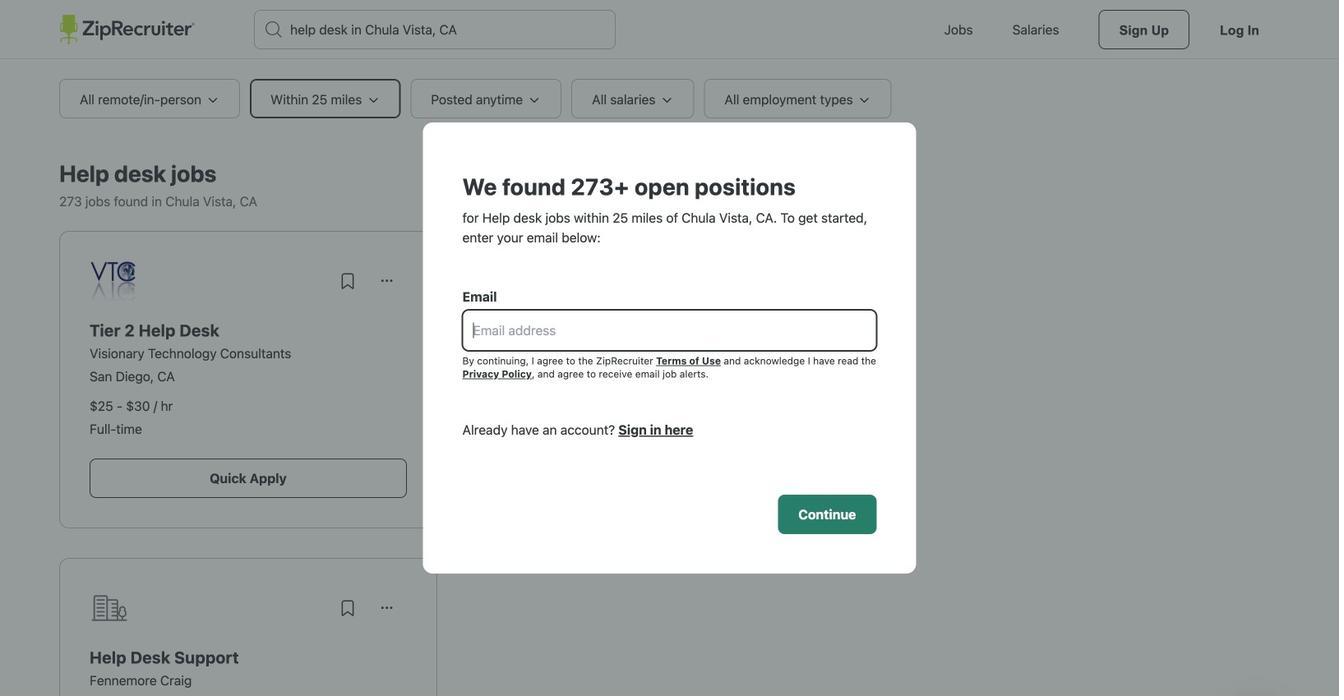 Task type: vqa. For each thing, say whether or not it's contained in the screenshot.
ZIPRECRUITER image
yes



Task type: locate. For each thing, give the bounding box(es) containing it.
tier 2 help desk element
[[90, 321, 407, 340]]

0 vertical spatial job card menu element
[[368, 278, 407, 294]]

job card menu element right save job for later icon
[[368, 606, 407, 621]]

job card menu element
[[368, 278, 407, 294], [368, 606, 407, 621]]

ziprecruiter image
[[59, 15, 195, 44]]

Email address text field
[[463, 311, 876, 350]]

save job for later image
[[338, 271, 358, 291]]

help desk support element
[[90, 648, 407, 668]]

1 vertical spatial job card menu element
[[368, 606, 407, 621]]

job card menu element right save job for later image
[[368, 278, 407, 294]]

1 job card menu element from the top
[[368, 278, 407, 294]]

Search job title or keyword search field
[[255, 11, 615, 49]]

job card menu element for save job for later icon
[[368, 606, 407, 621]]

tier 2 help desk image
[[90, 261, 138, 301]]

2 job card menu element from the top
[[368, 606, 407, 621]]



Task type: describe. For each thing, give the bounding box(es) containing it.
main element
[[59, 0, 1280, 59]]

job card menu element for save job for later image
[[368, 278, 407, 294]]

save job for later image
[[338, 599, 358, 618]]

we found 273+ open positions dialog
[[0, 0, 1339, 696]]



